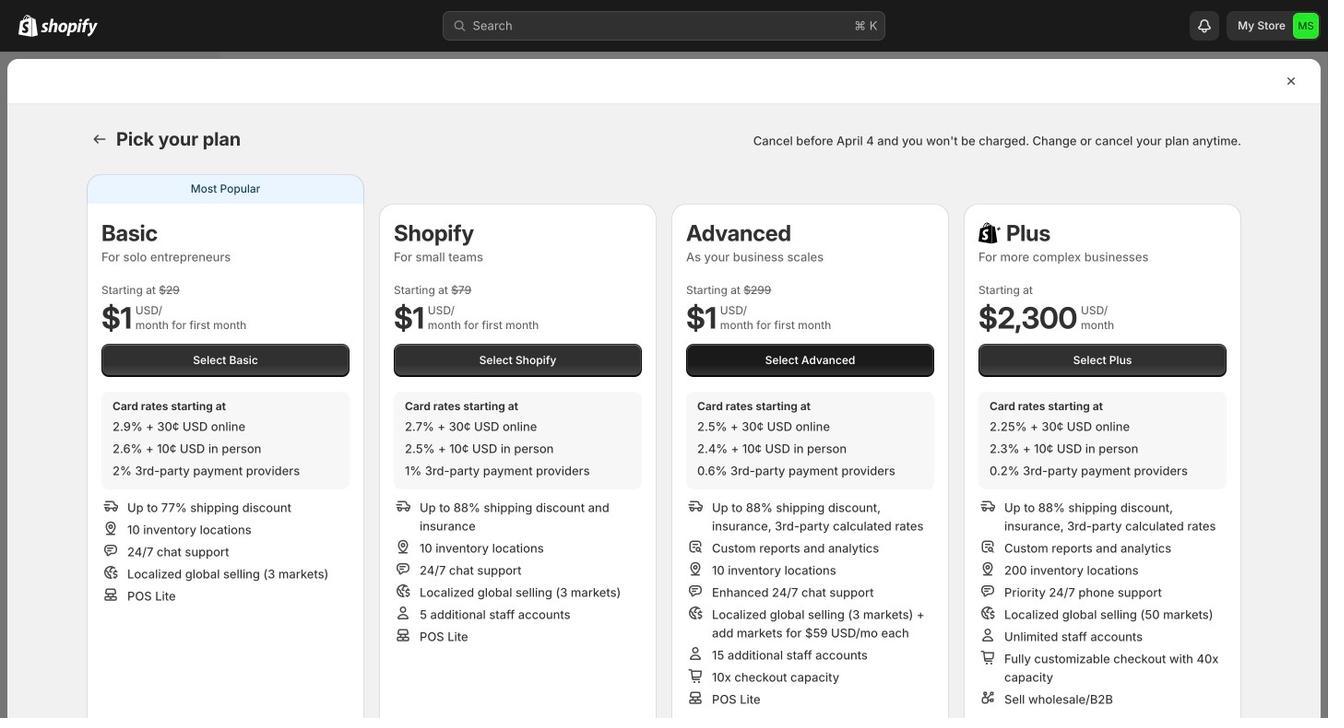 Task type: vqa. For each thing, say whether or not it's contained in the screenshot.
the bottom Point
no



Task type: describe. For each thing, give the bounding box(es) containing it.
shopify image
[[41, 18, 98, 37]]



Task type: locate. For each thing, give the bounding box(es) containing it.
shopify image
[[18, 15, 38, 37]]

settings dialog
[[7, 59, 1321, 719]]

my store image
[[1293, 13, 1319, 39]]



